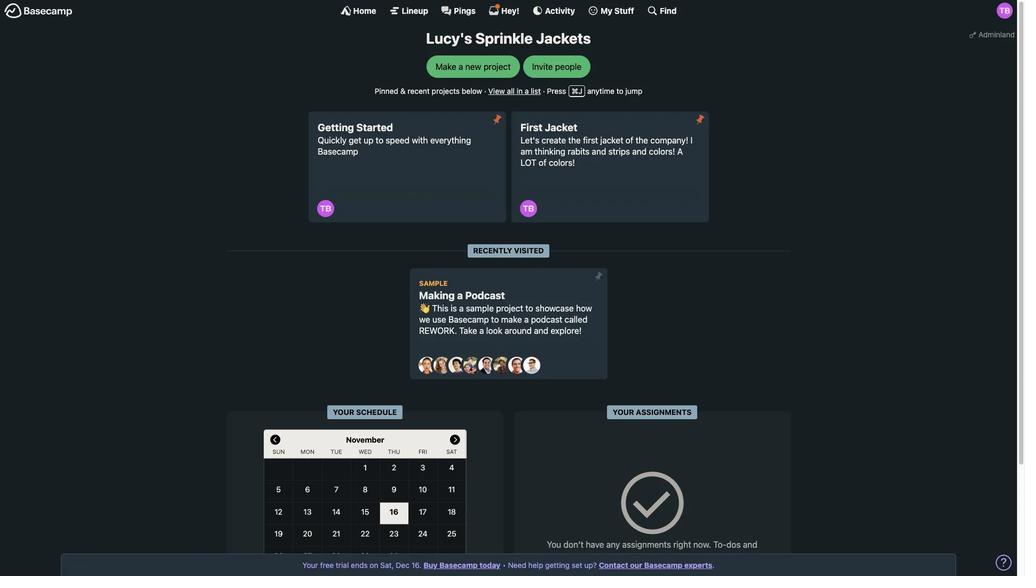 Task type: locate. For each thing, give the bounding box(es) containing it.
sat,
[[380, 561, 394, 570]]

invite people
[[532, 62, 582, 71]]

0 horizontal spatial colors!
[[549, 158, 575, 168]]

we
[[419, 315, 430, 325]]

cheryl walters image
[[433, 357, 450, 375]]

list
[[531, 86, 541, 95]]

lucy's sprinkle jackets
[[426, 29, 591, 47]]

•
[[503, 561, 506, 570]]

1 horizontal spatial of
[[626, 136, 634, 145]]

cards
[[574, 553, 596, 563]]

0 horizontal spatial up
[[364, 136, 374, 145]]

in
[[517, 86, 523, 95]]

around
[[505, 326, 532, 336]]

1 horizontal spatial colors!
[[649, 147, 675, 157]]

don't
[[564, 541, 584, 550]]

basecamp inside sample making a podcast 👋 this is a sample project to showcase how we use basecamp to make a podcast called rework. take a look around and explore!
[[449, 315, 489, 325]]

a right in
[[525, 86, 529, 95]]

up?
[[585, 561, 597, 570]]

your for your assignments
[[613, 408, 634, 417]]

make a new project
[[436, 62, 511, 71]]

create
[[542, 136, 566, 145]]

josh fiske image
[[478, 357, 495, 375]]

how
[[576, 304, 592, 314]]

recent
[[408, 86, 430, 95]]

the up rabits
[[568, 136, 581, 145]]

project right new
[[484, 62, 511, 71]]

1 vertical spatial up
[[699, 553, 708, 563]]

am
[[521, 147, 533, 157]]

1 horizontal spatial ·
[[543, 86, 545, 95]]

a
[[459, 62, 463, 71], [525, 86, 529, 95], [457, 290, 463, 302], [459, 304, 464, 314], [524, 315, 529, 325], [480, 326, 484, 336]]

0 vertical spatial up
[[364, 136, 374, 145]]

to down started
[[376, 136, 384, 145]]

1 vertical spatial project
[[496, 304, 523, 314]]

below
[[462, 86, 482, 95]]

all
[[507, 86, 515, 95]]

make
[[501, 315, 522, 325]]

view
[[488, 86, 505, 95]]

2 horizontal spatial your
[[613, 408, 634, 417]]

experts
[[685, 561, 713, 570]]

👋
[[419, 304, 430, 314]]

2 tyler black image from the left
[[520, 200, 537, 217]]

sample
[[466, 304, 494, 314]]

your left assignments
[[613, 408, 634, 417]]

make a new project link
[[427, 55, 520, 78]]

thinking
[[535, 147, 566, 157]]

project up make
[[496, 304, 523, 314]]

steve marsh image
[[508, 357, 525, 375]]

and inside sample making a podcast 👋 this is a sample project to showcase how we use basecamp to make a podcast called rework. take a look around and explore!
[[534, 326, 549, 336]]

the left the company!
[[636, 136, 648, 145]]

and down first
[[592, 147, 606, 157]]

1 horizontal spatial tyler black image
[[520, 200, 537, 217]]

colors!
[[649, 147, 675, 157], [549, 158, 575, 168]]

· right list
[[543, 86, 545, 95]]

project inside make a new project link
[[484, 62, 511, 71]]

you
[[547, 541, 561, 550]]

sat
[[446, 449, 457, 456]]

0 horizontal spatial ·
[[484, 86, 486, 95]]

schedule
[[356, 408, 397, 417]]

up inside getting started quickly get up to speed with everything basecamp
[[364, 136, 374, 145]]

on
[[370, 561, 378, 570]]

project
[[484, 62, 511, 71], [496, 304, 523, 314]]

wed
[[358, 449, 372, 456]]

the
[[568, 136, 581, 145], [636, 136, 648, 145]]

1 horizontal spatial your
[[333, 408, 354, 417]]

thu
[[388, 449, 400, 456]]

up right get
[[364, 136, 374, 145]]

⌘
[[572, 86, 579, 95]]

is
[[451, 304, 457, 314]]

and down podcast
[[534, 326, 549, 336]]

tue
[[331, 449, 342, 456]]

main element
[[0, 0, 1017, 21]]

sample
[[419, 280, 448, 288]]

first
[[583, 136, 598, 145]]

getting started quickly get up to speed with everything basecamp
[[318, 121, 471, 157]]

hey! button
[[489, 4, 520, 16]]

· left view
[[484, 86, 486, 95]]

1 tyler black image from the left
[[317, 200, 334, 217]]

up
[[364, 136, 374, 145], [699, 553, 708, 563]]

1 vertical spatial of
[[539, 158, 547, 168]]

podcast
[[465, 290, 505, 302]]

0 horizontal spatial tyler black image
[[317, 200, 334, 217]]

tyler black image
[[317, 200, 334, 217], [520, 200, 537, 217]]

our
[[630, 561, 643, 570]]

1 horizontal spatial the
[[636, 136, 648, 145]]

tyler black image
[[997, 3, 1013, 19]]

your left schedule
[[333, 408, 354, 417]]

0 vertical spatial of
[[626, 136, 634, 145]]

basecamp
[[318, 147, 358, 157], [449, 315, 489, 325], [440, 561, 478, 570], [644, 561, 683, 570]]

you don't have any assignments right now. to‑dos and cards assigned to you will show up here.
[[547, 541, 758, 563]]

everything
[[430, 136, 471, 145]]

stuff
[[615, 6, 634, 15]]

0 vertical spatial project
[[484, 62, 511, 71]]

pinned & recent projects below · view all in a list
[[375, 86, 541, 95]]

press
[[547, 86, 566, 95]]

1 horizontal spatial up
[[699, 553, 708, 563]]

· press
[[543, 86, 566, 95]]

project inside sample making a podcast 👋 this is a sample project to showcase how we use basecamp to make a podcast called rework. take a look around and explore!
[[496, 304, 523, 314]]

sun
[[272, 449, 285, 456]]

to left you
[[635, 553, 643, 563]]

of up strips
[[626, 136, 634, 145]]

your left free
[[303, 561, 318, 570]]

activity link
[[532, 5, 575, 16]]

rabits
[[568, 147, 590, 157]]

activity
[[545, 6, 575, 15]]

tyler black image for first
[[520, 200, 537, 217]]

and right to‑dos
[[743, 541, 758, 550]]

recently
[[473, 246, 512, 255]]

lot
[[521, 158, 537, 168]]

jennifer young image
[[463, 357, 480, 375]]

up left .
[[699, 553, 708, 563]]

lineup link
[[389, 5, 428, 16]]

0 horizontal spatial the
[[568, 136, 581, 145]]

1 vertical spatial colors!
[[549, 158, 575, 168]]

a right is
[[459, 304, 464, 314]]

·
[[484, 86, 486, 95], [543, 86, 545, 95]]

hey!
[[501, 6, 520, 15]]

of down the thinking
[[539, 158, 547, 168]]

colors! down the company!
[[649, 147, 675, 157]]

None submit
[[489, 111, 506, 128], [692, 111, 709, 128], [590, 268, 608, 285], [489, 111, 506, 128], [692, 111, 709, 128], [590, 268, 608, 285]]

i
[[691, 136, 693, 145]]

up inside the you don't have any assignments right now. to‑dos and cards assigned to you will show up here.
[[699, 553, 708, 563]]

colors! down the thinking
[[549, 158, 575, 168]]



Task type: vqa. For each thing, say whether or not it's contained in the screenshot.
dates
no



Task type: describe. For each thing, give the bounding box(es) containing it.
sprinkle
[[475, 29, 533, 47]]

jump
[[626, 86, 643, 95]]

your free trial ends on sat, dec 16. buy basecamp today • need help getting set up? contact our basecamp experts .
[[303, 561, 715, 570]]

buy basecamp today link
[[424, 561, 501, 570]]

home link
[[341, 5, 376, 16]]

take
[[459, 326, 477, 336]]

0 vertical spatial colors!
[[649, 147, 675, 157]]

⌘ j anytime to jump
[[572, 86, 643, 95]]

lucy's
[[426, 29, 472, 47]]

first jacket let's create the first jacket of the company! i am thinking rabits and strips and colors! a lot of colors!
[[521, 121, 693, 168]]

any
[[607, 541, 620, 550]]

16.
[[412, 561, 422, 570]]

a left look
[[480, 326, 484, 336]]

anytime
[[588, 86, 615, 95]]

find
[[660, 6, 677, 15]]

let's
[[521, 136, 540, 145]]

my stuff
[[601, 6, 634, 15]]

quickly
[[318, 136, 347, 145]]

getting
[[318, 121, 354, 134]]

showcase
[[536, 304, 574, 314]]

dec
[[396, 561, 410, 570]]

nicole katz image
[[493, 357, 510, 375]]

and inside the you don't have any assignments right now. to‑dos and cards assigned to you will show up here.
[[743, 541, 758, 550]]

basecamp inside getting started quickly get up to speed with everything basecamp
[[318, 147, 358, 157]]

explore!
[[551, 326, 582, 336]]

annie bryan image
[[418, 357, 436, 375]]

adminland link
[[967, 27, 1017, 42]]

recently visited
[[473, 246, 544, 255]]

jackets
[[536, 29, 591, 47]]

making
[[419, 290, 455, 302]]

contact our basecamp experts link
[[599, 561, 713, 570]]

0 horizontal spatial of
[[539, 158, 547, 168]]

1 the from the left
[[568, 136, 581, 145]]

first
[[521, 121, 543, 134]]

adminland
[[979, 30, 1015, 39]]

invite people link
[[523, 55, 591, 78]]

here.
[[711, 553, 730, 563]]

a left new
[[459, 62, 463, 71]]

called
[[565, 315, 588, 325]]

a
[[678, 147, 683, 157]]

victor cooper image
[[523, 357, 540, 375]]

fri
[[418, 449, 427, 456]]

1 · from the left
[[484, 86, 486, 95]]

jacket
[[545, 121, 578, 134]]

find button
[[647, 5, 677, 16]]

right
[[674, 541, 691, 550]]

your schedule
[[333, 408, 397, 417]]

home
[[353, 6, 376, 15]]

sample making a podcast 👋 this is a sample project to showcase how we use basecamp to make a podcast called rework. take a look around and explore!
[[419, 280, 592, 336]]

today
[[480, 561, 501, 570]]

to inside getting started quickly get up to speed with everything basecamp
[[376, 136, 384, 145]]

will
[[661, 553, 674, 563]]

ends
[[351, 561, 368, 570]]

assignments
[[636, 408, 692, 417]]

view all in a list link
[[488, 86, 541, 95]]

2 · from the left
[[543, 86, 545, 95]]

use
[[433, 315, 446, 325]]

jared davis image
[[448, 357, 465, 375]]

my stuff button
[[588, 5, 634, 16]]

invite
[[532, 62, 553, 71]]

your for your schedule
[[333, 408, 354, 417]]

show
[[676, 553, 696, 563]]

contact
[[599, 561, 628, 570]]

to‑dos
[[714, 541, 741, 550]]

company!
[[651, 136, 689, 145]]

people
[[555, 62, 582, 71]]

to up look
[[491, 315, 499, 325]]

rework.
[[419, 326, 457, 336]]

jacket
[[601, 136, 624, 145]]

and right strips
[[632, 147, 647, 157]]

projects
[[432, 86, 460, 95]]

you
[[645, 553, 659, 563]]

free
[[320, 561, 334, 570]]

trial
[[336, 561, 349, 570]]

mon
[[300, 449, 314, 456]]

to left jump
[[617, 86, 624, 95]]

help
[[529, 561, 543, 570]]

this
[[432, 304, 449, 314]]

strips
[[609, 147, 630, 157]]

make
[[436, 62, 457, 71]]

set
[[572, 561, 583, 570]]

switch accounts image
[[4, 3, 73, 19]]

a right making
[[457, 290, 463, 302]]

2 the from the left
[[636, 136, 648, 145]]

my
[[601, 6, 613, 15]]

assignments
[[622, 541, 671, 550]]

podcast
[[531, 315, 563, 325]]

look
[[486, 326, 503, 336]]

a up "around" at the bottom of page
[[524, 315, 529, 325]]

pings
[[454, 6, 476, 15]]

with
[[412, 136, 428, 145]]

to up podcast
[[526, 304, 533, 314]]

new
[[466, 62, 482, 71]]

assigned
[[598, 553, 633, 563]]

j
[[579, 86, 582, 95]]

pings button
[[441, 5, 476, 16]]

0 horizontal spatial your
[[303, 561, 318, 570]]

your assignments
[[613, 408, 692, 417]]

to inside the you don't have any assignments right now. to‑dos and cards assigned to you will show up here.
[[635, 553, 643, 563]]

buy
[[424, 561, 438, 570]]

get
[[349, 136, 361, 145]]

need
[[508, 561, 527, 570]]

tyler black image for getting
[[317, 200, 334, 217]]



